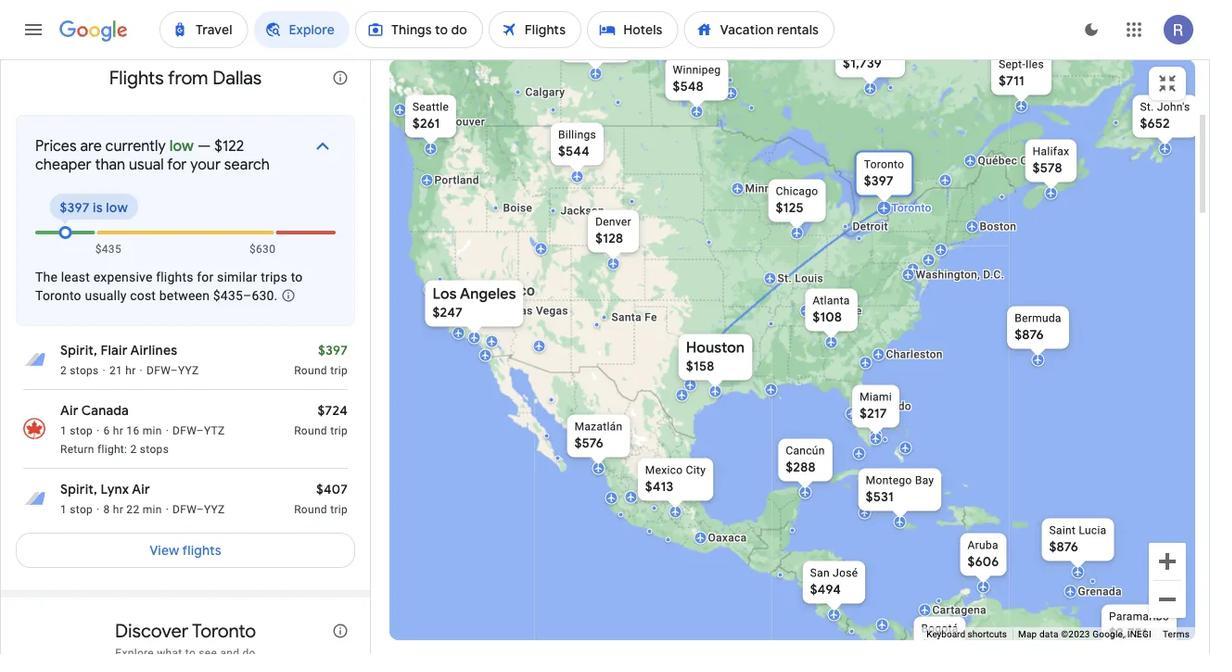 Task type: locate. For each thing, give the bounding box(es) containing it.
dfw – yyz up view flights
[[173, 503, 225, 516]]

$397 up the detroit
[[864, 173, 894, 190]]

montego
[[866, 474, 912, 487]]

dfw
[[147, 364, 170, 377], [173, 425, 196, 438], [173, 503, 196, 516]]

0 vertical spatial hr
[[126, 364, 136, 377]]

seattle $261
[[413, 101, 449, 132]]

0 vertical spatial flights
[[156, 269, 193, 285]]

dfw left ytz at the left of the page
[[173, 425, 196, 438]]

return
[[60, 443, 94, 456]]

st. left the louis
[[778, 272, 792, 285]]

st. up $652
[[1140, 101, 1154, 114]]

0 vertical spatial –
[[170, 364, 178, 377]]

1 horizontal spatial $876
[[1050, 539, 1079, 556]]

1 vertical spatial st.
[[778, 272, 792, 285]]

toronto up 397 us dollars text box
[[864, 158, 905, 171]]

$397 for $397 round trip
[[318, 342, 348, 359]]

your
[[190, 155, 221, 174]]

1739 US dollars text field
[[843, 55, 882, 72]]

0 vertical spatial dfw – yyz
[[147, 364, 199, 377]]

round down $397 text box
[[294, 364, 327, 377]]

ytz
[[204, 425, 225, 438]]

0 vertical spatial low
[[169, 137, 194, 156]]

stop for 6
[[70, 425, 93, 438]]

0 vertical spatial round
[[294, 364, 327, 377]]

2 vertical spatial trip
[[330, 503, 348, 516]]

denver $128
[[596, 216, 632, 247]]

chicago $125
[[776, 185, 818, 217]]

1 vertical spatial dfw
[[173, 425, 196, 438]]

air canada image
[[23, 418, 45, 440]]

trip for $397
[[330, 364, 348, 377]]

low right is
[[106, 199, 128, 216]]

1 trip from the top
[[330, 364, 348, 377]]

min right the 16
[[143, 425, 162, 438]]

0 horizontal spatial $876
[[1015, 327, 1044, 344]]

3 round from the top
[[294, 503, 327, 516]]

1 vertical spatial trip
[[330, 425, 348, 438]]

mexico
[[645, 464, 683, 477]]

16
[[126, 425, 140, 438]]

1 stop left 8
[[60, 503, 93, 516]]

min
[[143, 425, 162, 438], [143, 503, 162, 516]]

$397 inside toronto $397
[[864, 173, 894, 190]]

san inside san josé $494
[[810, 567, 830, 580]]

min right 22
[[143, 503, 162, 516]]

vancouver
[[430, 115, 485, 128]]

inegi
[[1128, 629, 1152, 641]]

québec city
[[978, 154, 1041, 167]]

los
[[433, 285, 457, 304]]

0 horizontal spatial for
[[167, 155, 187, 174]]

1 horizontal spatial stops
[[140, 443, 169, 456]]

houston $158
[[686, 339, 745, 375]]

1 vertical spatial san
[[810, 567, 830, 580]]

0 vertical spatial $876
[[1015, 327, 1044, 344]]

trip inside the '$724 round trip'
[[330, 425, 348, 438]]

flights right view
[[182, 542, 221, 559]]

search
[[224, 155, 270, 174]]

city inside the mexico city $413
[[686, 464, 706, 477]]

1 stop from the top
[[70, 425, 93, 438]]

dfw – yyz down the airlines
[[147, 364, 199, 377]]

2 right spirit, flair airlines icon
[[60, 364, 67, 377]]

stop left 8
[[70, 503, 93, 516]]

2 1 from the top
[[60, 503, 67, 516]]

round down $407
[[294, 503, 327, 516]]

1 1 stop from the top
[[60, 425, 93, 438]]

0 vertical spatial 2
[[60, 364, 67, 377]]

least
[[61, 269, 90, 285]]

trip down the $724 text box
[[330, 425, 348, 438]]

1 vertical spatial for
[[197, 269, 214, 285]]

2 round from the top
[[294, 425, 327, 438]]

0 vertical spatial min
[[143, 425, 162, 438]]

652 US dollars text field
[[1140, 115, 1170, 132]]

2 vertical spatial $397
[[318, 342, 348, 359]]

nashville
[[814, 305, 862, 318]]

1 vertical spatial  image
[[166, 424, 169, 438]]

dfw down the airlines
[[147, 364, 170, 377]]

1 vertical spatial –
[[196, 425, 204, 438]]

trip inside $407 round trip
[[330, 503, 348, 516]]

0 vertical spatial stop
[[70, 425, 93, 438]]

1 vertical spatial min
[[143, 503, 162, 516]]

cheaper
[[35, 155, 91, 174]]

2 vertical spatial dfw
[[173, 503, 196, 516]]

about these results image
[[318, 609, 363, 654]]

1 horizontal spatial low
[[169, 137, 194, 156]]

trip inside $397 round trip
[[330, 364, 348, 377]]

cartagena
[[933, 604, 987, 617]]

1 vertical spatial 1 stop
[[60, 503, 93, 516]]

0 vertical spatial st.
[[1140, 101, 1154, 114]]

for inside prices are currently low — $122 cheaper than usual for your search
[[167, 155, 187, 174]]

flights up between
[[156, 269, 193, 285]]

1 horizontal spatial 2
[[130, 443, 137, 456]]

$531
[[866, 489, 894, 506]]

413 US dollars text field
[[645, 479, 674, 496]]

spirit, flair airlines
[[60, 342, 178, 359]]

$108
[[813, 309, 842, 326]]

128 US dollars text field
[[596, 230, 624, 247]]

1 vertical spatial $397
[[60, 199, 89, 216]]

 image left 21
[[103, 363, 106, 378]]

1 vertical spatial 1
[[60, 503, 67, 516]]

$397 left is
[[60, 199, 89, 216]]

shortcuts
[[968, 629, 1007, 641]]

1 vertical spatial $876
[[1050, 539, 1079, 556]]

$125
[[776, 200, 804, 217]]

0 vertical spatial yyz
[[178, 364, 199, 377]]

round for $724
[[294, 425, 327, 438]]

aruba
[[968, 539, 999, 552]]

round down the $724 text box
[[294, 425, 327, 438]]

trip down $407
[[330, 503, 348, 516]]

2 trip from the top
[[330, 425, 348, 438]]

– down the airlines
[[170, 364, 178, 377]]

atlanta
[[813, 294, 850, 307]]

prices
[[35, 137, 77, 156]]

0 vertical spatial spirit,
[[60, 342, 97, 359]]

 image right 22
[[166, 502, 169, 517]]

407 US dollars text field
[[316, 481, 348, 498]]

low left —
[[169, 137, 194, 156]]

$435–630
[[213, 288, 274, 303]]

1
[[60, 425, 67, 438], [60, 503, 67, 516]]

vegas
[[536, 305, 568, 318]]

toronto down the
[[35, 288, 81, 303]]

0 horizontal spatial 2
[[60, 364, 67, 377]]

toronto down 397 us dollars text box
[[892, 202, 932, 215]]

toronto right "discover"
[[192, 619, 256, 643]]

$578
[[1033, 160, 1063, 177]]

main menu image
[[22, 19, 45, 41]]

jackson
[[561, 205, 605, 217]]

air up 22
[[132, 481, 150, 498]]

for up between
[[197, 269, 214, 285]]

$876 inside bermuda $876
[[1015, 327, 1044, 344]]

$397 for $397 is low
[[60, 199, 89, 216]]

125 US dollars text field
[[776, 200, 804, 217]]

1 stop for 8 hr 22 min
[[60, 503, 93, 516]]

 image
[[103, 363, 106, 378], [166, 502, 169, 517]]

spirit, flair airlines image
[[23, 349, 45, 371]]

yyz up view flights
[[204, 503, 225, 516]]

flights inside the least expensive flights for similar trips to toronto usually cost between $435–630 .
[[156, 269, 193, 285]]

trip
[[330, 364, 348, 377], [330, 425, 348, 438], [330, 503, 348, 516]]

 image left dfw – ytz in the bottom of the page
[[166, 424, 169, 438]]

stop up return
[[70, 425, 93, 438]]

spirit, up "2 stops"
[[60, 342, 97, 359]]

2 spirit, from the top
[[60, 481, 97, 498]]

aruba $606
[[968, 539, 999, 571]]

halifax
[[1033, 145, 1070, 158]]

round inside the '$724 round trip'
[[294, 425, 327, 438]]

3 trip from the top
[[330, 503, 348, 516]]

$397 inside $397 round trip
[[318, 342, 348, 359]]

0 horizontal spatial san
[[438, 282, 464, 300]]

0 vertical spatial 1
[[60, 425, 67, 438]]

paramaribo
[[1109, 611, 1170, 624]]

1 vertical spatial stop
[[70, 503, 93, 516]]

0 vertical spatial stops
[[70, 364, 99, 377]]

1 vertical spatial stops
[[140, 443, 169, 456]]

1 vertical spatial spirit,
[[60, 481, 97, 498]]

1 right spirit, lynx air "icon"
[[60, 503, 67, 516]]

trip down $397 text box
[[330, 364, 348, 377]]

 image right 21 hr
[[140, 363, 143, 378]]

dfw up view flights
[[173, 503, 196, 516]]

lucia
[[1079, 525, 1107, 537]]

0 horizontal spatial $397
[[60, 199, 89, 216]]

2 min from the top
[[143, 503, 162, 516]]

$407
[[316, 481, 348, 498]]

0 horizontal spatial air
[[60, 402, 78, 419]]

san up $494
[[810, 567, 830, 580]]

discover
[[115, 619, 188, 643]]

2 vertical spatial round
[[294, 503, 327, 516]]

1 vertical spatial yyz
[[204, 503, 225, 516]]

low inside prices are currently low — $122 cheaper than usual for your search
[[169, 137, 194, 156]]

chicago
[[776, 185, 818, 198]]

1 stop for 6 hr 16 min
[[60, 425, 93, 438]]

1 vertical spatial city
[[686, 464, 706, 477]]

grenada
[[1078, 586, 1122, 599]]

for inside the least expensive flights for similar trips to toronto usually cost between $435–630 .
[[197, 269, 214, 285]]

2 vertical spatial hr
[[113, 503, 123, 516]]

0 vertical spatial $397
[[864, 173, 894, 190]]

– up view flights
[[196, 503, 204, 516]]

1 up return
[[60, 425, 67, 438]]

1 horizontal spatial san
[[810, 567, 830, 580]]

0 vertical spatial 1 stop
[[60, 425, 93, 438]]

keyboard shortcuts
[[927, 629, 1007, 641]]

yyz
[[178, 364, 199, 377], [204, 503, 225, 516]]

2 horizontal spatial $397
[[864, 173, 894, 190]]

air left canada on the left bottom of page
[[60, 402, 78, 419]]

round inside $407 round trip
[[294, 503, 327, 516]]

1 horizontal spatial st.
[[1140, 101, 1154, 114]]

iles
[[1026, 58, 1044, 71]]

1 vertical spatial air
[[132, 481, 150, 498]]

st.
[[1140, 101, 1154, 114], [778, 272, 792, 285]]

san
[[438, 282, 464, 300], [810, 567, 830, 580]]

$217
[[860, 406, 887, 422]]

miami $217
[[860, 391, 892, 422]]

1 round from the top
[[294, 364, 327, 377]]

0 vertical spatial  image
[[103, 363, 106, 378]]

– right the 16
[[196, 425, 204, 438]]

flair
[[101, 342, 128, 359]]

2
[[60, 364, 67, 377], [130, 443, 137, 456]]

0 horizontal spatial  image
[[140, 363, 143, 378]]

trip for $407
[[330, 503, 348, 516]]

yyz up dfw – ytz in the bottom of the page
[[178, 364, 199, 377]]

1 1 from the top
[[60, 425, 67, 438]]

toronto
[[864, 158, 905, 171], [892, 202, 932, 215], [35, 288, 81, 303], [192, 619, 256, 643]]

keyboard
[[927, 629, 966, 641]]

158 US dollars text field
[[686, 358, 715, 375]]

san up $247
[[438, 282, 464, 300]]

1 vertical spatial  image
[[166, 502, 169, 517]]

2 1 stop from the top
[[60, 503, 93, 516]]

0 vertical spatial city
[[1021, 154, 1041, 167]]

airlines
[[130, 342, 178, 359]]

8 hr 22 min
[[103, 503, 162, 516]]

1 vertical spatial 2
[[130, 443, 137, 456]]

1 stop up return
[[60, 425, 93, 438]]

$247
[[433, 305, 463, 321]]

0 vertical spatial  image
[[140, 363, 143, 378]]

saint lucia $876
[[1050, 525, 1107, 556]]

st. john's $652
[[1140, 101, 1190, 132]]

– for 6 hr 16 min
[[196, 425, 204, 438]]

the least expensive flights for similar trips to toronto usually cost between $435–630 .
[[35, 269, 303, 303]]

sept-
[[999, 58, 1026, 71]]

397 US dollars text field
[[864, 173, 894, 190]]

$876
[[1015, 327, 1044, 344], [1050, 539, 1079, 556]]

1 vertical spatial hr
[[113, 425, 123, 438]]

round inside $397 round trip
[[294, 364, 327, 377]]

hr right 21
[[126, 364, 136, 377]]

stops left 21
[[70, 364, 99, 377]]

hr right 6
[[113, 425, 123, 438]]

data
[[1040, 629, 1059, 641]]

1 spirit, from the top
[[60, 342, 97, 359]]

for
[[167, 155, 187, 174], [197, 269, 214, 285]]

1 min from the top
[[143, 425, 162, 438]]

hr right 8
[[113, 503, 123, 516]]

0 horizontal spatial st.
[[778, 272, 792, 285]]

1 horizontal spatial city
[[1021, 154, 1041, 167]]

for left your
[[167, 155, 187, 174]]

$435
[[95, 243, 121, 256]]

544 US dollars text field
[[558, 143, 590, 160]]

spirit, lynx air
[[60, 481, 150, 498]]

2 vertical spatial –
[[196, 503, 204, 516]]

states)
[[176, 625, 219, 642]]

1 horizontal spatial for
[[197, 269, 214, 285]]

john's
[[1157, 101, 1190, 114]]

$876 down saint
[[1050, 539, 1079, 556]]

–
[[170, 364, 178, 377], [196, 425, 204, 438], [196, 503, 204, 516]]

2 down the 16
[[130, 443, 137, 456]]

hr
[[126, 364, 136, 377], [113, 425, 123, 438], [113, 503, 123, 516]]

currently
[[105, 137, 166, 156]]

cancún $288
[[786, 445, 825, 476]]

0 vertical spatial san
[[438, 282, 464, 300]]

1 vertical spatial low
[[106, 199, 128, 216]]

billings $544
[[558, 128, 596, 160]]

0 vertical spatial trip
[[330, 364, 348, 377]]

paramaribo $3,751
[[1109, 611, 1170, 642]]

bay
[[915, 474, 934, 487]]

$397 up $724
[[318, 342, 348, 359]]

billings
[[558, 128, 596, 141]]

1 horizontal spatial $397
[[318, 342, 348, 359]]

0 vertical spatial for
[[167, 155, 187, 174]]

 image
[[140, 363, 143, 378], [166, 424, 169, 438]]

$876 down bermuda
[[1015, 327, 1044, 344]]

toronto $397
[[864, 158, 905, 190]]

to
[[291, 269, 303, 285]]

st. inside the st. john's $652
[[1140, 101, 1154, 114]]

108 US dollars text field
[[813, 309, 842, 326]]

0 horizontal spatial city
[[686, 464, 706, 477]]

city
[[1021, 154, 1041, 167], [686, 464, 706, 477]]

spirit, left lynx
[[60, 481, 97, 498]]

1 vertical spatial round
[[294, 425, 327, 438]]

stops down 6 hr 16 min
[[140, 443, 169, 456]]

2 stop from the top
[[70, 503, 93, 516]]



Task type: vqa. For each thing, say whether or not it's contained in the screenshot.


Task type: describe. For each thing, give the bounding box(es) containing it.
– for 8 hr 22 min
[[196, 503, 204, 516]]

atlanta $108
[[813, 294, 850, 326]]

seattle
[[413, 101, 449, 114]]

stop for 8
[[70, 503, 93, 516]]

$413
[[645, 479, 674, 496]]

217 US dollars text field
[[860, 406, 887, 422]]

map
[[1018, 629, 1037, 641]]

flights from dallas
[[109, 66, 262, 89]]

san francisco
[[438, 282, 535, 300]]

$3,751
[[1109, 626, 1148, 642]]

2 stops
[[60, 364, 99, 377]]

st. for st. louis
[[778, 272, 792, 285]]

21 hr
[[109, 364, 136, 377]]

548 US dollars text field
[[673, 78, 704, 95]]

0 horizontal spatial yyz
[[178, 364, 199, 377]]

dfw for 8 hr 22 min
[[173, 503, 196, 516]]

0 horizontal spatial stops
[[70, 364, 99, 377]]

d.c.
[[983, 269, 1005, 281]]

711 US dollars text field
[[999, 73, 1025, 90]]

miami
[[860, 391, 892, 404]]

288 US dollars text field
[[786, 460, 816, 476]]

876 US dollars text field
[[1050, 539, 1079, 556]]

6
[[103, 425, 110, 438]]

0 vertical spatial dfw
[[147, 364, 170, 377]]

than
[[95, 155, 125, 174]]

prices are currently low — $122 cheaper than usual for your search
[[35, 137, 270, 174]]

$122
[[214, 137, 244, 156]]

learn more about price insights image
[[281, 288, 296, 303]]

st. louis
[[778, 272, 824, 285]]

$158
[[686, 358, 715, 375]]

8
[[103, 503, 110, 516]]

francisco
[[468, 282, 535, 300]]

loading results progress bar
[[0, 59, 1210, 63]]

min for 8 hr 22 min
[[143, 503, 162, 516]]

$724 round trip
[[294, 402, 348, 438]]

minneapolis
[[745, 182, 809, 195]]

orlando
[[870, 400, 912, 413]]

terms link
[[1163, 629, 1190, 641]]

724 US dollars text field
[[318, 402, 348, 419]]

usually
[[85, 288, 127, 303]]

606 US dollars text field
[[968, 554, 999, 571]]

$397 is low
[[60, 199, 128, 216]]

bermuda
[[1015, 312, 1062, 325]]

washington, d.c.
[[916, 269, 1005, 281]]

0 vertical spatial air
[[60, 402, 78, 419]]

winnipeg
[[673, 64, 721, 77]]

$876 inside saint lucia $876
[[1050, 539, 1079, 556]]

google,
[[1093, 629, 1125, 641]]

washington,
[[916, 269, 980, 281]]

$261
[[413, 115, 440, 132]]

return flight: 2 stops
[[60, 443, 169, 456]]

1 vertical spatial dfw – yyz
[[173, 503, 225, 516]]

3751 US dollars text field
[[1109, 626, 1148, 642]]

toronto inside the least expensive flights for similar trips to toronto usually cost between $435–630 .
[[35, 288, 81, 303]]

map data ©2023 google, inegi
[[1018, 629, 1152, 641]]

1 horizontal spatial  image
[[166, 424, 169, 438]]

$652
[[1140, 115, 1170, 132]]

spirit, for spirit, flair airlines
[[60, 342, 97, 359]]

québec
[[978, 154, 1018, 167]]

hr for 8
[[113, 503, 123, 516]]

halifax $578
[[1033, 145, 1070, 177]]

st. for st. john's $652
[[1140, 101, 1154, 114]]

$544
[[558, 143, 590, 160]]

trip for $724
[[330, 425, 348, 438]]

portland
[[435, 174, 479, 187]]

map region
[[297, 9, 1210, 656]]

$128
[[596, 230, 624, 247]]

spirit, lynx air image
[[23, 488, 45, 510]]

usual
[[129, 155, 164, 174]]

santa
[[612, 311, 642, 324]]

round for $407
[[294, 503, 327, 516]]

boston
[[980, 220, 1017, 233]]

flights
[[109, 66, 164, 89]]

charleston
[[886, 348, 943, 361]]

1 for 8 hr 22 min
[[60, 503, 67, 516]]

1 for 6 hr 16 min
[[60, 425, 67, 438]]

las
[[514, 305, 533, 318]]

mexico city $413
[[645, 464, 706, 496]]

531 US dollars text field
[[866, 489, 894, 506]]

1 vertical spatial flights
[[182, 542, 221, 559]]

576 US dollars text field
[[575, 435, 604, 452]]

$1,739 button
[[832, 31, 909, 92]]

santa fe
[[612, 311, 657, 324]]

san josé $494
[[810, 567, 858, 599]]

$724
[[318, 402, 348, 419]]

1 horizontal spatial air
[[132, 481, 150, 498]]

$407 round trip
[[294, 481, 348, 516]]

—
[[197, 137, 211, 156]]

change appearance image
[[1069, 7, 1114, 52]]

about these results image
[[318, 55, 363, 100]]

keyboard shortcuts button
[[927, 628, 1007, 641]]

san for san josé $494
[[810, 567, 830, 580]]

1 horizontal spatial  image
[[166, 502, 169, 517]]

$711
[[999, 73, 1025, 90]]

cancún
[[786, 445, 825, 458]]

fe
[[645, 311, 657, 324]]

$594
[[921, 638, 952, 654]]

detroit
[[853, 220, 888, 233]]

spirit, for spirit, lynx air
[[60, 481, 97, 498]]

from
[[168, 66, 208, 89]]

view
[[150, 542, 179, 559]]

city for québec city
[[1021, 154, 1041, 167]]

bogotá $594
[[921, 623, 959, 654]]

hr for 6
[[113, 425, 123, 438]]

bermuda $876
[[1015, 312, 1062, 344]]

view smaller map image
[[1157, 72, 1179, 95]]

876 US dollars text field
[[1015, 327, 1044, 344]]

oaxaca
[[708, 532, 747, 545]]

594 US dollars text field
[[921, 638, 952, 654]]

bogotá
[[921, 623, 959, 636]]

city for mexico city $413
[[686, 464, 706, 477]]

$1,739
[[843, 55, 882, 72]]

$606
[[968, 554, 999, 571]]

$288
[[786, 460, 816, 476]]

boise
[[503, 202, 532, 215]]

578 US dollars text field
[[1033, 160, 1063, 177]]

san for san francisco
[[438, 282, 464, 300]]

dfw for 6 hr 16 min
[[173, 425, 196, 438]]

hr for 21
[[126, 364, 136, 377]]

houston
[[686, 339, 745, 358]]

cost
[[130, 288, 156, 303]]

1 horizontal spatial yyz
[[204, 503, 225, 516]]

discover toronto
[[115, 619, 256, 643]]

saint
[[1050, 525, 1076, 537]]

round for $397
[[294, 364, 327, 377]]

$630
[[250, 243, 276, 256]]

min for 6 hr 16 min
[[143, 425, 162, 438]]

0 horizontal spatial low
[[106, 199, 128, 216]]

494 US dollars text field
[[810, 582, 841, 599]]

247 US dollars text field
[[433, 305, 463, 321]]

22
[[126, 503, 140, 516]]

english (united states)
[[81, 625, 219, 642]]

0 horizontal spatial  image
[[103, 363, 106, 378]]

dallas
[[213, 66, 262, 89]]

397 US dollars text field
[[318, 342, 348, 359]]

261 US dollars text field
[[413, 115, 440, 132]]



